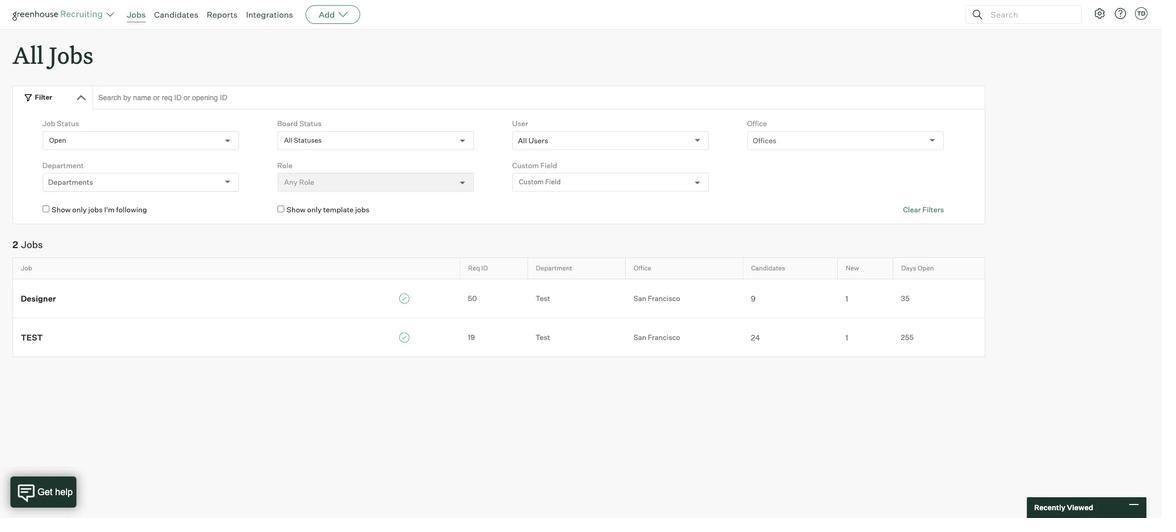 Task type: describe. For each thing, give the bounding box(es) containing it.
all for all users
[[518, 136, 527, 145]]

san for 24
[[634, 333, 646, 342]]

users
[[528, 136, 548, 145]]

clear
[[903, 205, 921, 214]]

9
[[751, 294, 756, 304]]

board status
[[277, 119, 322, 128]]

all jobs
[[12, 39, 93, 70]]

0 vertical spatial custom
[[512, 161, 539, 170]]

show only jobs i'm following
[[52, 205, 147, 214]]

new
[[846, 265, 859, 272]]

0 horizontal spatial open
[[49, 136, 66, 144]]

test for 24
[[536, 333, 550, 342]]

recently
[[1034, 504, 1065, 513]]

viewed
[[1067, 504, 1093, 513]]

all users option
[[518, 136, 548, 145]]

9 link
[[743, 293, 838, 304]]

Show only jobs I'm following checkbox
[[42, 206, 49, 213]]

35
[[901, 294, 910, 303]]

add button
[[306, 5, 360, 24]]

filters
[[922, 205, 944, 214]]

2 horizontal spatial jobs
[[127, 9, 146, 20]]

1 link for 9
[[838, 293, 893, 304]]

i'm
[[104, 205, 115, 214]]

id
[[481, 265, 488, 272]]

td button
[[1135, 7, 1148, 20]]

show for show only jobs i'm following
[[52, 205, 71, 214]]

test link
[[13, 332, 460, 343]]

test
[[21, 333, 43, 343]]

role
[[277, 161, 293, 170]]

test for 9
[[536, 294, 550, 303]]

designer
[[21, 294, 56, 304]]

jobs for 2 jobs
[[21, 239, 43, 250]]

2
[[12, 239, 18, 250]]

statuses
[[294, 136, 322, 144]]

1 vertical spatial custom field
[[519, 178, 561, 186]]

integrations link
[[246, 9, 293, 20]]

td button
[[1133, 5, 1150, 22]]

reports link
[[207, 9, 238, 20]]

all for all statuses
[[284, 136, 292, 144]]

1 horizontal spatial department
[[536, 265, 572, 272]]

all for all jobs
[[12, 39, 44, 70]]

recently viewed
[[1034, 504, 1093, 513]]

san francisco for 24
[[634, 333, 680, 342]]

1 horizontal spatial candidates
[[751, 265, 785, 272]]

job status
[[42, 119, 79, 128]]

req
[[468, 265, 480, 272]]

1 horizontal spatial open
[[918, 265, 934, 272]]

1 jobs from the left
[[88, 205, 103, 214]]

jobs link
[[127, 9, 146, 20]]

clear filters link
[[903, 205, 944, 215]]

1 vertical spatial field
[[545, 178, 561, 186]]

0 vertical spatial department
[[42, 161, 84, 170]]

Search by name or req ID or opening ID text field
[[93, 86, 985, 110]]

job for job status
[[42, 119, 55, 128]]

2 jobs
[[12, 239, 43, 250]]

Show only template jobs checkbox
[[277, 206, 284, 213]]

0 vertical spatial field
[[540, 161, 557, 170]]



Task type: vqa. For each thing, say whether or not it's contained in the screenshot.
the left the
no



Task type: locate. For each thing, give the bounding box(es) containing it.
all up filter at top left
[[12, 39, 44, 70]]

24
[[751, 333, 760, 343]]

req id
[[468, 265, 488, 272]]

1 only from the left
[[72, 205, 87, 214]]

1 vertical spatial test
[[536, 333, 550, 342]]

td
[[1137, 10, 1146, 17]]

2 horizontal spatial all
[[518, 136, 527, 145]]

1 vertical spatial custom
[[519, 178, 544, 186]]

0 horizontal spatial show
[[52, 205, 71, 214]]

add
[[319, 9, 335, 20]]

0 horizontal spatial jobs
[[88, 205, 103, 214]]

1 horizontal spatial jobs
[[49, 39, 93, 70]]

status
[[57, 119, 79, 128], [299, 119, 322, 128]]

jobs
[[127, 9, 146, 20], [49, 39, 93, 70], [21, 239, 43, 250]]

san for 9
[[634, 294, 646, 303]]

19
[[468, 333, 475, 342]]

job for job
[[21, 265, 32, 272]]

1 horizontal spatial jobs
[[355, 205, 370, 214]]

0 horizontal spatial department
[[42, 161, 84, 170]]

francisco
[[648, 294, 680, 303], [648, 333, 680, 342]]

show right show only jobs i'm following option
[[52, 205, 71, 214]]

job down 2 jobs
[[21, 265, 32, 272]]

greenhouse recruiting image
[[12, 8, 106, 21]]

2 francisco from the top
[[648, 333, 680, 342]]

jobs left candidates 'link'
[[127, 9, 146, 20]]

only
[[72, 205, 87, 214], [307, 205, 322, 214]]

template
[[323, 205, 354, 214]]

candidates right jobs link
[[154, 9, 198, 20]]

1 vertical spatial job
[[21, 265, 32, 272]]

clear filters
[[903, 205, 944, 214]]

jobs right 2
[[21, 239, 43, 250]]

0 horizontal spatial jobs
[[21, 239, 43, 250]]

san
[[634, 294, 646, 303], [634, 333, 646, 342]]

jobs right "template"
[[355, 205, 370, 214]]

test
[[536, 294, 550, 303], [536, 333, 550, 342]]

1
[[845, 294, 848, 304], [845, 333, 848, 343]]

all users
[[518, 136, 548, 145]]

1 san francisco from the top
[[634, 294, 680, 303]]

1 1 link from the top
[[838, 293, 893, 304]]

2 san from the top
[[634, 333, 646, 342]]

custom field down users
[[519, 178, 561, 186]]

1 link down new
[[838, 293, 893, 304]]

0 vertical spatial job
[[42, 119, 55, 128]]

all statuses
[[284, 136, 322, 144]]

2 status from the left
[[299, 119, 322, 128]]

following
[[116, 205, 147, 214]]

only for jobs
[[72, 205, 87, 214]]

custom
[[512, 161, 539, 170], [519, 178, 544, 186]]

1 vertical spatial jobs
[[49, 39, 93, 70]]

1 for 9
[[845, 294, 848, 304]]

2 only from the left
[[307, 205, 322, 214]]

jobs for all jobs
[[49, 39, 93, 70]]

custom field down all users option
[[512, 161, 557, 170]]

candidates up 9
[[751, 265, 785, 272]]

open down job status
[[49, 136, 66, 144]]

show
[[52, 205, 71, 214], [287, 205, 306, 214]]

jobs
[[88, 205, 103, 214], [355, 205, 370, 214]]

reports
[[207, 9, 238, 20]]

departments
[[48, 178, 93, 187]]

1 vertical spatial francisco
[[648, 333, 680, 342]]

1 link left 255
[[838, 332, 893, 343]]

1 vertical spatial san francisco
[[634, 333, 680, 342]]

2 1 link from the top
[[838, 332, 893, 343]]

all left users
[[518, 136, 527, 145]]

1 francisco from the top
[[648, 294, 680, 303]]

0 horizontal spatial only
[[72, 205, 87, 214]]

24 link
[[743, 332, 838, 343]]

Search text field
[[988, 7, 1072, 22]]

days open
[[901, 265, 934, 272]]

1 vertical spatial 1
[[845, 333, 848, 343]]

filter
[[35, 93, 52, 101]]

2 jobs from the left
[[355, 205, 370, 214]]

1 horizontal spatial show
[[287, 205, 306, 214]]

0 vertical spatial candidates
[[154, 9, 198, 20]]

255
[[901, 333, 914, 342]]

status for board status
[[299, 119, 322, 128]]

designer link
[[13, 293, 460, 304]]

1 horizontal spatial job
[[42, 119, 55, 128]]

1 horizontal spatial status
[[299, 119, 322, 128]]

field
[[540, 161, 557, 170], [545, 178, 561, 186]]

candidates
[[154, 9, 198, 20], [751, 265, 785, 272]]

2 show from the left
[[287, 205, 306, 214]]

status for job status
[[57, 119, 79, 128]]

configure image
[[1094, 7, 1106, 20]]

office
[[747, 119, 767, 128], [634, 265, 651, 272]]

department
[[42, 161, 84, 170], [536, 265, 572, 272]]

board
[[277, 119, 298, 128]]

0 horizontal spatial office
[[634, 265, 651, 272]]

0 vertical spatial test
[[536, 294, 550, 303]]

1 link
[[838, 293, 893, 304], [838, 332, 893, 343]]

show only template jobs
[[287, 205, 370, 214]]

san francisco
[[634, 294, 680, 303], [634, 333, 680, 342]]

days
[[901, 265, 916, 272]]

1 1 from the top
[[845, 294, 848, 304]]

0 vertical spatial custom field
[[512, 161, 557, 170]]

user
[[512, 119, 528, 128]]

job down filter at top left
[[42, 119, 55, 128]]

all down board
[[284, 136, 292, 144]]

2 1 from the top
[[845, 333, 848, 343]]

0 vertical spatial francisco
[[648, 294, 680, 303]]

only down departments
[[72, 205, 87, 214]]

1 status from the left
[[57, 119, 79, 128]]

offices
[[753, 136, 776, 145]]

only left "template"
[[307, 205, 322, 214]]

1 link for 24
[[838, 332, 893, 343]]

1 horizontal spatial only
[[307, 205, 322, 214]]

0 horizontal spatial job
[[21, 265, 32, 272]]

1 horizontal spatial office
[[747, 119, 767, 128]]

0 vertical spatial 1 link
[[838, 293, 893, 304]]

show for show only template jobs
[[287, 205, 306, 214]]

1 vertical spatial open
[[918, 265, 934, 272]]

jobs down the greenhouse recruiting image
[[49, 39, 93, 70]]

2 test from the top
[[536, 333, 550, 342]]

2 vertical spatial jobs
[[21, 239, 43, 250]]

all
[[12, 39, 44, 70], [518, 136, 527, 145], [284, 136, 292, 144]]

50
[[468, 294, 477, 303]]

1 vertical spatial san
[[634, 333, 646, 342]]

0 vertical spatial 1
[[845, 294, 848, 304]]

0 horizontal spatial status
[[57, 119, 79, 128]]

only for template
[[307, 205, 322, 214]]

0 vertical spatial san
[[634, 294, 646, 303]]

open right 'days'
[[918, 265, 934, 272]]

1 horizontal spatial all
[[284, 136, 292, 144]]

integrations
[[246, 9, 293, 20]]

show right show only template jobs option
[[287, 205, 306, 214]]

0 vertical spatial jobs
[[127, 9, 146, 20]]

0 horizontal spatial all
[[12, 39, 44, 70]]

open
[[49, 136, 66, 144], [918, 265, 934, 272]]

francisco for 24
[[648, 333, 680, 342]]

1 test from the top
[[536, 294, 550, 303]]

0 vertical spatial office
[[747, 119, 767, 128]]

1 vertical spatial candidates
[[751, 265, 785, 272]]

candidates link
[[154, 9, 198, 20]]

jobs left i'm
[[88, 205, 103, 214]]

0 horizontal spatial candidates
[[154, 9, 198, 20]]

francisco for 9
[[648, 294, 680, 303]]

2 san francisco from the top
[[634, 333, 680, 342]]

1 san from the top
[[634, 294, 646, 303]]

1 show from the left
[[52, 205, 71, 214]]

1 for 24
[[845, 333, 848, 343]]

custom field
[[512, 161, 557, 170], [519, 178, 561, 186]]

0 vertical spatial san francisco
[[634, 294, 680, 303]]

job
[[42, 119, 55, 128], [21, 265, 32, 272]]

0 vertical spatial open
[[49, 136, 66, 144]]

1 vertical spatial office
[[634, 265, 651, 272]]

1 vertical spatial department
[[536, 265, 572, 272]]

san francisco for 9
[[634, 294, 680, 303]]

1 vertical spatial 1 link
[[838, 332, 893, 343]]



